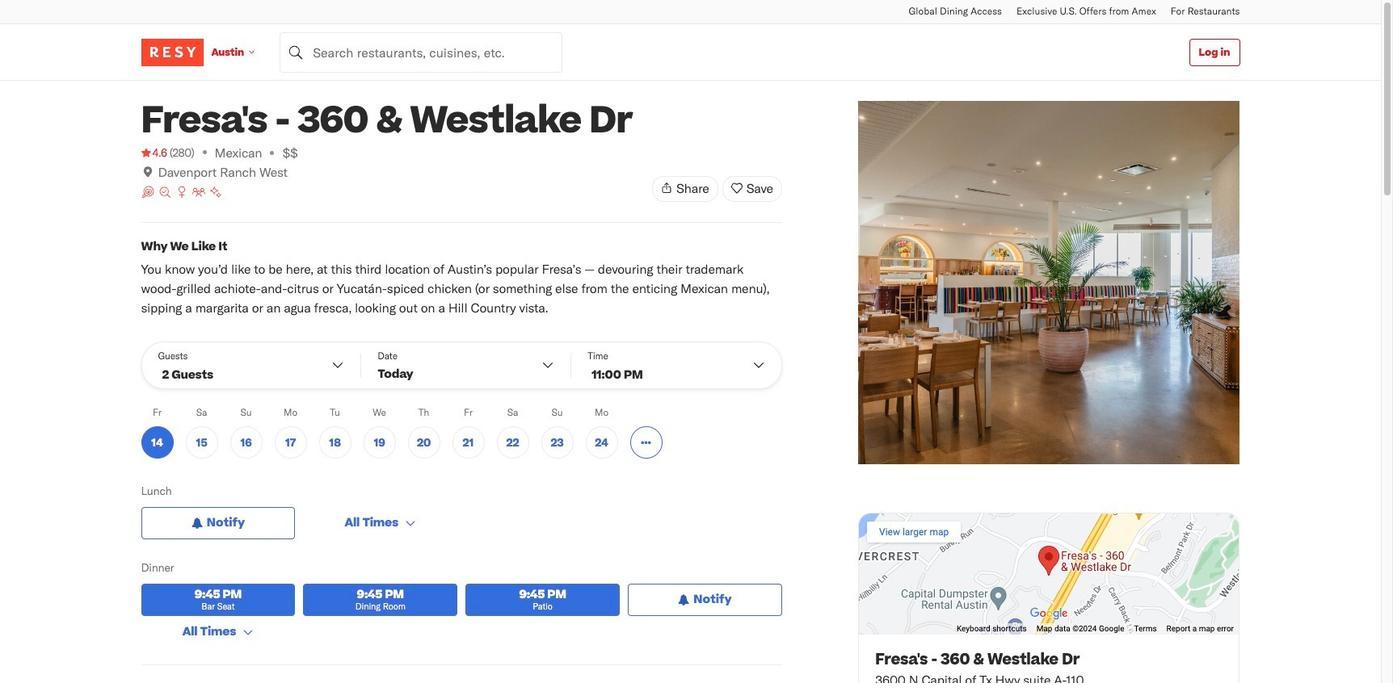 Task type: locate. For each thing, give the bounding box(es) containing it.
Search restaurants, cuisines, etc. text field
[[280, 32, 563, 72]]

None field
[[280, 32, 563, 72]]

4.6 out of 5 stars image
[[141, 145, 167, 161]]



Task type: vqa. For each thing, say whether or not it's contained in the screenshot.
the 4.7 out of 5 stars icon
no



